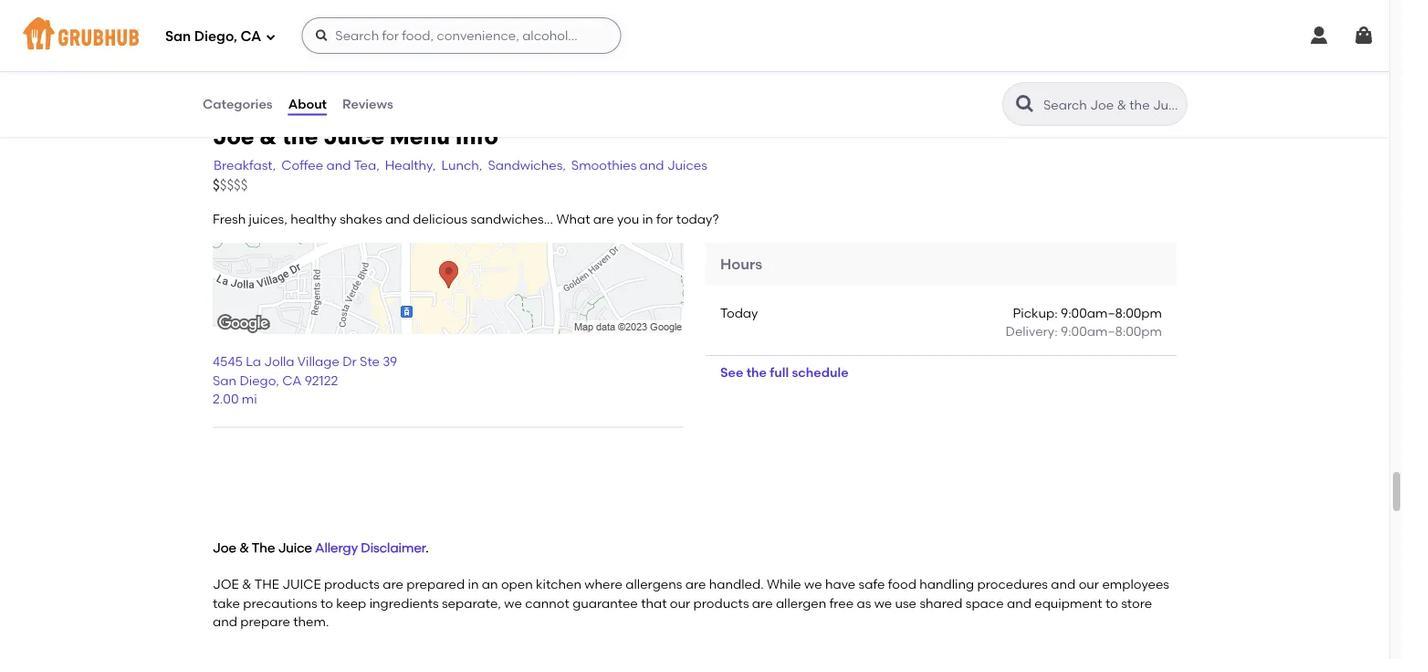 Task type: vqa. For each thing, say whether or not it's contained in the screenshot.
Now
no



Task type: locate. For each thing, give the bounding box(es) containing it.
0 vertical spatial in
[[643, 211, 653, 227]]

$$$$$
[[213, 177, 248, 193]]

& for the
[[260, 123, 277, 150]]

0 vertical spatial products
[[324, 577, 380, 592]]

about
[[288, 96, 327, 112]]

and left 'tea,'
[[326, 157, 351, 173]]

san inside main navigation navigation
[[165, 28, 191, 45]]

& inside joe & the juice products are prepared in an open kitchen where allergens are handled. while we have safe food handling procedures and our employees take precautions to keep ingredients separate, we cannot guarantee that our products are allergen free as we use shared space and equipment to store and prepare them.
[[242, 577, 252, 592]]

1 vertical spatial juice
[[278, 540, 312, 555]]

we right the as
[[875, 595, 892, 611]]

categories button
[[202, 71, 274, 137]]

to
[[320, 595, 333, 611], [1106, 595, 1119, 611]]

we
[[805, 577, 822, 592], [504, 595, 522, 611], [875, 595, 892, 611]]

0 horizontal spatial ca
[[241, 28, 261, 45]]

juice right the
[[278, 540, 312, 555]]

fresh juices, healthy shakes and delicious sandwiches... what are you in for today?
[[213, 211, 719, 227]]

products up keep
[[324, 577, 380, 592]]

1 vertical spatial our
[[670, 595, 691, 611]]

healthy,
[[385, 157, 436, 173]]

juice up 'tea,'
[[323, 123, 384, 150]]

them.
[[293, 614, 329, 629]]

and left juices on the top of the page
[[640, 157, 664, 173]]

2 vertical spatial &
[[242, 577, 252, 592]]

pickup:
[[1013, 305, 1058, 320]]

kitchen
[[536, 577, 582, 592]]

to up "them."
[[320, 595, 333, 611]]

smoothies
[[572, 157, 637, 173]]

joe
[[213, 123, 254, 150], [213, 540, 236, 555]]

0 horizontal spatial san
[[165, 28, 191, 45]]

san inside 4545 la jolla village dr ste 39 san diego , ca 92122 2.00 mi
[[213, 373, 237, 388]]

allergy
[[315, 540, 358, 555]]

$
[[213, 177, 220, 193]]

1 horizontal spatial juice
[[323, 123, 384, 150]]

today?
[[676, 211, 719, 227]]

diego
[[240, 373, 276, 388]]

and down procedures
[[1007, 595, 1032, 611]]

0 horizontal spatial juice
[[278, 540, 312, 555]]

1 vertical spatial &
[[239, 540, 249, 555]]

joe for joe & the juice allergy disclaimer .
[[213, 540, 236, 555]]

joe for joe & the juice menu info
[[213, 123, 254, 150]]

allergens
[[626, 577, 682, 592]]

1 horizontal spatial our
[[1079, 577, 1100, 592]]

our right that
[[670, 595, 691, 611]]

products down handled.
[[694, 595, 749, 611]]

handling
[[920, 577, 974, 592]]

reviews button
[[342, 71, 394, 137]]

0 vertical spatial juice
[[323, 123, 384, 150]]

see the full schedule button
[[706, 356, 863, 389]]

pickup: 9:00am–8:00pm delivery: 9:00am–8:00pm
[[1006, 305, 1162, 339]]

0 horizontal spatial in
[[468, 577, 479, 592]]

ca
[[241, 28, 261, 45], [282, 373, 302, 388]]

joe up 'joe'
[[213, 540, 236, 555]]

1 vertical spatial 9:00am–8:00pm
[[1061, 323, 1162, 339]]

keep
[[336, 595, 366, 611]]

free
[[830, 595, 854, 611]]

39
[[383, 354, 397, 370]]

san diego, ca
[[165, 28, 261, 45]]

1 vertical spatial joe
[[213, 540, 236, 555]]

0 vertical spatial ca
[[241, 28, 261, 45]]

1 vertical spatial san
[[213, 373, 237, 388]]

categories
[[203, 96, 273, 112]]

joe & the juice menu info
[[213, 123, 498, 150]]

san
[[165, 28, 191, 45], [213, 373, 237, 388]]

sandwiches,
[[488, 157, 566, 173]]

ste
[[360, 354, 380, 370]]

the up coffee
[[282, 123, 318, 150]]

and up equipment
[[1051, 577, 1076, 592]]

1 vertical spatial ca
[[282, 373, 302, 388]]

allergen
[[776, 595, 827, 611]]

sandwiches...
[[471, 211, 553, 227]]

1 joe from the top
[[213, 123, 254, 150]]

food
[[888, 577, 917, 592]]

joe up "breakfast,"
[[213, 123, 254, 150]]

we up allergen
[[805, 577, 822, 592]]

1 horizontal spatial to
[[1106, 595, 1119, 611]]

0 vertical spatial &
[[260, 123, 277, 150]]

ca right diego,
[[241, 28, 261, 45]]

for
[[656, 211, 673, 227]]

menu
[[390, 123, 450, 150]]

you
[[617, 211, 639, 227]]

our
[[1079, 577, 1100, 592], [670, 595, 691, 611]]

9:00am–8:00pm
[[1061, 305, 1162, 320], [1061, 323, 1162, 339]]

ca right the ,
[[282, 373, 302, 388]]

we down open
[[504, 595, 522, 611]]

the
[[282, 123, 318, 150], [747, 365, 767, 380]]

juices
[[667, 157, 708, 173]]

in
[[643, 211, 653, 227], [468, 577, 479, 592]]

healthy
[[291, 211, 337, 227]]

reviews
[[343, 96, 393, 112]]

0 vertical spatial joe
[[213, 123, 254, 150]]

1 to from the left
[[320, 595, 333, 611]]

breakfast, button
[[213, 155, 277, 175]]

are left 'you'
[[593, 211, 614, 227]]

use
[[895, 595, 917, 611]]

prepare
[[240, 614, 290, 629]]

1 vertical spatial in
[[468, 577, 479, 592]]

and down take
[[213, 614, 237, 629]]

92122
[[305, 373, 338, 388]]

9:00am–8:00pm right delivery:
[[1061, 323, 1162, 339]]

0 vertical spatial san
[[165, 28, 191, 45]]

1 vertical spatial products
[[694, 595, 749, 611]]

1 horizontal spatial san
[[213, 373, 237, 388]]

san left diego,
[[165, 28, 191, 45]]

1 vertical spatial the
[[747, 365, 767, 380]]

juice
[[323, 123, 384, 150], [278, 540, 312, 555]]

svg image
[[1309, 25, 1331, 47], [1353, 25, 1375, 47], [314, 28, 329, 43], [265, 32, 276, 42]]

to left store
[[1106, 595, 1119, 611]]

juice for the
[[278, 540, 312, 555]]

1 horizontal spatial in
[[643, 211, 653, 227]]

village
[[298, 354, 340, 370]]

breakfast,
[[214, 157, 276, 173]]

our up equipment
[[1079, 577, 1100, 592]]

0 vertical spatial the
[[282, 123, 318, 150]]

fresh
[[213, 211, 246, 227]]

2.00
[[213, 391, 239, 407]]

9:00am–8:00pm right 'pickup:'
[[1061, 305, 1162, 320]]

1 horizontal spatial the
[[747, 365, 767, 380]]

0 horizontal spatial to
[[320, 595, 333, 611]]

sandwiches, button
[[487, 155, 567, 175]]

the left 'full'
[[747, 365, 767, 380]]

san up 2.00
[[213, 373, 237, 388]]

products
[[324, 577, 380, 592], [694, 595, 749, 611]]

0 vertical spatial our
[[1079, 577, 1100, 592]]

tea,
[[354, 157, 380, 173]]

& for the
[[242, 577, 252, 592]]

la
[[246, 354, 261, 370]]

in left the "an"
[[468, 577, 479, 592]]

.
[[426, 540, 429, 555]]

&
[[260, 123, 277, 150], [239, 540, 249, 555], [242, 577, 252, 592]]

2 joe from the top
[[213, 540, 236, 555]]

1 horizontal spatial we
[[805, 577, 822, 592]]

store
[[1122, 595, 1153, 611]]

in left for
[[643, 211, 653, 227]]

and
[[326, 157, 351, 173], [640, 157, 664, 173], [385, 211, 410, 227], [1051, 577, 1076, 592], [1007, 595, 1032, 611], [213, 614, 237, 629]]

1 horizontal spatial ca
[[282, 373, 302, 388]]

ca inside main navigation navigation
[[241, 28, 261, 45]]

lunch, button
[[441, 155, 483, 175]]

smoothies and juices button
[[571, 155, 709, 175]]

0 vertical spatial 9:00am–8:00pm
[[1061, 305, 1162, 320]]



Task type: describe. For each thing, give the bounding box(es) containing it.
1 9:00am–8:00pm from the top
[[1061, 305, 1162, 320]]

where
[[585, 577, 623, 592]]

Search Joe & the Juice search field
[[1042, 96, 1182, 113]]

joe & the juice allergy disclaimer .
[[213, 540, 429, 555]]

main navigation navigation
[[0, 0, 1390, 71]]

the
[[252, 540, 275, 555]]

dr
[[343, 354, 357, 370]]

guarantee
[[573, 595, 638, 611]]

breakfast, coffee and tea, healthy, lunch, sandwiches, smoothies and juices
[[214, 157, 708, 173]]

search icon image
[[1015, 93, 1036, 115]]

1 horizontal spatial products
[[694, 595, 749, 611]]

joe
[[213, 577, 239, 592]]

disclaimer
[[361, 540, 426, 555]]

in inside joe & the juice products are prepared in an open kitchen where allergens are handled. while we have safe food handling procedures and our employees take precautions to keep ingredients separate, we cannot guarantee that our products are allergen free as we use shared space and equipment to store and prepare them.
[[468, 577, 479, 592]]

are up the "ingredients"
[[383, 577, 404, 592]]

the
[[255, 577, 279, 592]]

have
[[825, 577, 856, 592]]

0 horizontal spatial the
[[282, 123, 318, 150]]

delicious
[[413, 211, 468, 227]]

4545
[[213, 354, 243, 370]]

diego,
[[194, 28, 237, 45]]

procedures
[[978, 577, 1048, 592]]

ingredients
[[370, 595, 439, 611]]

see the full schedule
[[721, 365, 849, 380]]

are left handled.
[[685, 577, 706, 592]]

,
[[276, 373, 279, 388]]

employees
[[1103, 577, 1170, 592]]

0 horizontal spatial we
[[504, 595, 522, 611]]

shared
[[920, 595, 963, 611]]

cannot
[[525, 595, 570, 611]]

precautions
[[243, 595, 317, 611]]

shakes
[[340, 211, 382, 227]]

the inside button
[[747, 365, 767, 380]]

mi
[[242, 391, 257, 407]]

open
[[501, 577, 533, 592]]

today
[[721, 305, 758, 320]]

about button
[[287, 71, 328, 137]]

ca inside 4545 la jolla village dr ste 39 san diego , ca 92122 2.00 mi
[[282, 373, 302, 388]]

are down while
[[752, 595, 773, 611]]

separate,
[[442, 595, 501, 611]]

juice for the
[[323, 123, 384, 150]]

juice
[[282, 577, 321, 592]]

as
[[857, 595, 871, 611]]

take
[[213, 595, 240, 611]]

healthy, button
[[384, 155, 437, 175]]

juices,
[[249, 211, 287, 227]]

jolla
[[264, 354, 295, 370]]

that
[[641, 595, 667, 611]]

handled.
[[709, 577, 764, 592]]

and right shakes
[[385, 211, 410, 227]]

& for the
[[239, 540, 249, 555]]

schedule
[[792, 365, 849, 380]]

0 horizontal spatial products
[[324, 577, 380, 592]]

info
[[456, 123, 498, 150]]

prepared
[[407, 577, 465, 592]]

full
[[770, 365, 789, 380]]

coffee
[[281, 157, 323, 173]]

Search for food, convenience, alcohol... search field
[[302, 17, 621, 54]]

while
[[767, 577, 802, 592]]

0 horizontal spatial our
[[670, 595, 691, 611]]

2 horizontal spatial we
[[875, 595, 892, 611]]

coffee and tea, button
[[281, 155, 381, 175]]

safe
[[859, 577, 885, 592]]

lunch,
[[441, 157, 483, 173]]

4545 la jolla village dr ste 39 san diego , ca 92122 2.00 mi
[[213, 354, 397, 407]]

2 9:00am–8:00pm from the top
[[1061, 323, 1162, 339]]

joe & the juice products are prepared in an open kitchen where allergens are handled. while we have safe food handling procedures and our employees take precautions to keep ingredients separate, we cannot guarantee that our products are allergen free as we use shared space and equipment to store and prepare them.
[[213, 577, 1170, 629]]

see
[[721, 365, 744, 380]]

an
[[482, 577, 498, 592]]

equipment
[[1035, 595, 1103, 611]]

what
[[556, 211, 590, 227]]

space
[[966, 595, 1004, 611]]

hours
[[721, 255, 763, 273]]

2 to from the left
[[1106, 595, 1119, 611]]

delivery:
[[1006, 323, 1058, 339]]

allergy disclaimer link
[[315, 540, 426, 555]]



